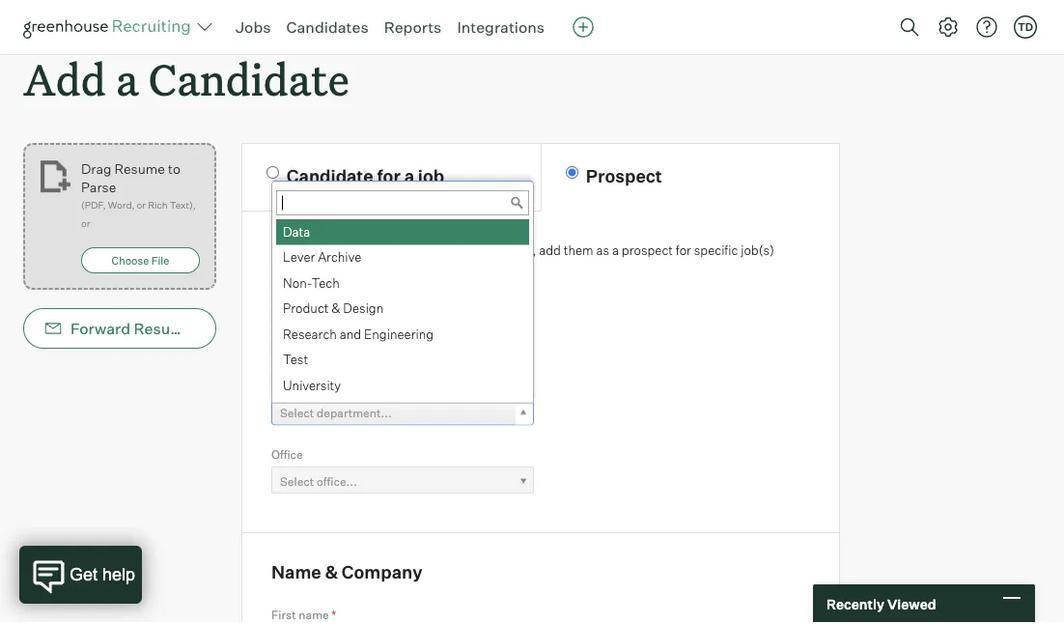 Task type: describe. For each thing, give the bounding box(es) containing it.
job inside if someone hasn't officially applied to a job yet, add them as a prospect for specific job(s) and/or a department/office
[[494, 242, 512, 258]]

file
[[151, 254, 169, 267]]

via
[[196, 319, 217, 338]]

product & design
[[283, 301, 384, 316]]

integrations link
[[457, 17, 545, 37]]

jobs link
[[236, 17, 271, 37]]

drag
[[81, 160, 112, 177]]

1 vertical spatial candidate
[[287, 165, 374, 187]]

add
[[539, 242, 561, 258]]

product
[[283, 301, 329, 316]]

office...
[[317, 474, 357, 489]]

integrations
[[457, 17, 545, 37]]

email
[[221, 319, 261, 338]]

configure image
[[937, 15, 961, 39]]

reports
[[384, 17, 442, 37]]

choose
[[112, 254, 149, 267]]

resume for drag
[[114, 160, 165, 177]]

yet,
[[515, 242, 537, 258]]

to inside if someone hasn't officially applied to a job yet, add them as a prospect for specific job(s) and/or a department/office
[[470, 242, 482, 258]]

research and engineering
[[283, 326, 434, 342]]

university option
[[276, 373, 530, 399]]

research and engineering option
[[276, 322, 530, 348]]

someone
[[281, 242, 334, 258]]

td button
[[1015, 15, 1038, 39]]

and / or:
[[272, 350, 322, 365]]

a left yet,
[[485, 242, 492, 258]]

0 horizontal spatial for
[[377, 165, 401, 187]]

resume for forward
[[134, 319, 193, 338]]

prospect
[[586, 165, 663, 187]]

company
[[342, 561, 423, 583]]

department/office
[[322, 261, 427, 277]]

data option
[[276, 220, 530, 245]]

a right as
[[613, 242, 619, 258]]

if
[[272, 242, 279, 258]]

tech
[[312, 275, 340, 291]]

select for select office...
[[280, 474, 314, 489]]

university
[[283, 378, 341, 393]]

1 vertical spatial or
[[81, 218, 90, 230]]

name & company
[[272, 561, 423, 583]]

research
[[283, 326, 337, 342]]

specific job(s)
[[272, 290, 353, 305]]

jobs
[[236, 17, 271, 37]]

name
[[272, 561, 321, 583]]

if someone hasn't officially applied to a job yet, add them as a prospect for specific job(s) and/or a department/office
[[272, 242, 775, 277]]

td
[[1018, 20, 1034, 33]]

office
[[272, 447, 303, 462]]

applied
[[425, 242, 468, 258]]

candidates link
[[287, 17, 369, 37]]

0 vertical spatial or
[[137, 199, 146, 211]]

forward resume via email button
[[23, 308, 261, 349]]

word,
[[108, 199, 135, 211]]

non-
[[283, 275, 312, 291]]

candidates
[[287, 17, 369, 37]]

td button
[[1011, 12, 1042, 43]]

lever archive
[[283, 250, 362, 265]]

to inside 'drag resume to parse (pdf, word, or rich text), or'
[[168, 160, 181, 177]]

name
[[299, 608, 329, 622]]

list box containing data
[[273, 220, 530, 399]]

select department... link
[[272, 399, 534, 427]]

product & design option
[[276, 296, 530, 322]]

a down 'greenhouse recruiting' image
[[116, 50, 139, 107]]



Task type: locate. For each thing, give the bounding box(es) containing it.
select down department
[[280, 406, 314, 421]]

0 vertical spatial for
[[377, 165, 401, 187]]

department
[[272, 379, 337, 393]]

hasn't
[[337, 242, 372, 258]]

select office...
[[280, 474, 357, 489]]

or
[[137, 199, 146, 211], [81, 218, 90, 230]]

None text field
[[276, 191, 530, 216]]

select department...
[[280, 406, 392, 421]]

forward
[[71, 319, 131, 338]]

select down office
[[280, 474, 314, 489]]

first
[[272, 608, 296, 622]]

to up text),
[[168, 160, 181, 177]]

0 vertical spatial candidate
[[149, 50, 350, 107]]

1 horizontal spatial or
[[137, 199, 146, 211]]

list box
[[273, 220, 530, 399]]

job up data option
[[418, 165, 445, 187]]

1 horizontal spatial job
[[494, 242, 512, 258]]

1 vertical spatial resume
[[134, 319, 193, 338]]

to
[[168, 160, 181, 177], [470, 242, 482, 258]]

resume up rich
[[114, 160, 165, 177]]

select inside select department... link
[[280, 406, 314, 421]]

specific
[[272, 290, 315, 305]]

engineering
[[364, 326, 434, 342]]

& for company
[[325, 561, 338, 583]]

for inside if someone hasn't officially applied to a job yet, add them as a prospect for specific job(s) and/or a department/office
[[676, 242, 692, 258]]

select for select department...
[[280, 406, 314, 421]]

officially
[[375, 242, 422, 258]]

job left yet,
[[494, 242, 512, 258]]

0 horizontal spatial to
[[168, 160, 181, 177]]

& inside the product & design "option"
[[332, 301, 341, 316]]

resume inside button
[[134, 319, 193, 338]]

choose file
[[112, 254, 169, 267]]

and
[[272, 350, 295, 365]]

candidate down jobs
[[149, 50, 350, 107]]

1 horizontal spatial to
[[470, 242, 482, 258]]

lever archive option
[[276, 245, 530, 271]]

job(s)
[[317, 290, 353, 305]]

recently
[[827, 596, 885, 612]]

0 vertical spatial to
[[168, 160, 181, 177]]

greenhouse recruiting image
[[23, 15, 197, 39]]

recently viewed
[[827, 596, 937, 612]]

forward resume via email
[[71, 319, 261, 338]]

search image
[[899, 15, 922, 39]]

non-tech
[[283, 275, 340, 291]]

text),
[[170, 199, 196, 211]]

and
[[340, 326, 362, 342]]

add a candidate
[[23, 50, 350, 107]]

1 vertical spatial for
[[676, 242, 692, 258]]

resume left via
[[134, 319, 193, 338]]

job
[[418, 165, 445, 187], [494, 242, 512, 258]]

non-tech option
[[276, 271, 530, 296]]

lever
[[283, 250, 315, 265]]

archive
[[318, 250, 362, 265]]

and/or
[[272, 261, 310, 277]]

a
[[116, 50, 139, 107], [405, 165, 415, 187], [485, 242, 492, 258], [613, 242, 619, 258], [313, 261, 320, 277]]

for
[[377, 165, 401, 187], [676, 242, 692, 258]]

add
[[23, 50, 106, 107]]

drag resume to parse (pdf, word, or rich text), or
[[81, 160, 196, 230]]

1 vertical spatial job
[[494, 242, 512, 258]]

& left design
[[332, 301, 341, 316]]

select
[[280, 406, 314, 421], [280, 474, 314, 489]]

candidate
[[149, 50, 350, 107], [287, 165, 374, 187]]

viewed
[[888, 596, 937, 612]]

select office... link
[[272, 467, 534, 495]]

None text field
[[273, 312, 545, 337]]

design
[[343, 301, 384, 316]]

2 select from the top
[[280, 474, 314, 489]]

1 vertical spatial select
[[280, 474, 314, 489]]

test
[[283, 352, 308, 367]]

*
[[332, 608, 336, 622]]

Prospect radio
[[566, 166, 579, 179]]

select inside select office... link
[[280, 474, 314, 489]]

department...
[[317, 406, 392, 421]]

(pdf,
[[81, 199, 106, 211]]

&
[[332, 301, 341, 316], [325, 561, 338, 583]]

a up data option
[[405, 165, 415, 187]]

rich
[[148, 199, 168, 211]]

or:
[[307, 350, 322, 365]]

& for design
[[332, 301, 341, 316]]

first name *
[[272, 608, 336, 622]]

resume inside 'drag resume to parse (pdf, word, or rich text), or'
[[114, 160, 165, 177]]

them
[[564, 242, 594, 258]]

0 vertical spatial &
[[332, 301, 341, 316]]

0 vertical spatial select
[[280, 406, 314, 421]]

specific
[[695, 242, 739, 258]]

1 vertical spatial to
[[470, 242, 482, 258]]

Candidate for a job radio
[[267, 166, 279, 179]]

0 horizontal spatial or
[[81, 218, 90, 230]]

test option
[[276, 348, 530, 373]]

or down '(pdf,' at top left
[[81, 218, 90, 230]]

0 vertical spatial resume
[[114, 160, 165, 177]]

job(s)
[[741, 242, 775, 258]]

as
[[597, 242, 610, 258]]

prospect
[[622, 242, 673, 258]]

resume
[[114, 160, 165, 177], [134, 319, 193, 338]]

for left "specific"
[[676, 242, 692, 258]]

1 horizontal spatial for
[[676, 242, 692, 258]]

for up data option
[[377, 165, 401, 187]]

1 select from the top
[[280, 406, 314, 421]]

/
[[298, 350, 304, 365]]

0 horizontal spatial job
[[418, 165, 445, 187]]

candidate for a job
[[287, 165, 445, 187]]

a down "someone"
[[313, 261, 320, 277]]

& right name
[[325, 561, 338, 583]]

0 vertical spatial job
[[418, 165, 445, 187]]

or left rich
[[137, 199, 146, 211]]

data
[[283, 224, 310, 239]]

to right applied
[[470, 242, 482, 258]]

candidate right the candidate for a job option
[[287, 165, 374, 187]]

reports link
[[384, 17, 442, 37]]

1 vertical spatial &
[[325, 561, 338, 583]]

parse
[[81, 178, 116, 195]]



Task type: vqa. For each thing, say whether or not it's contained in the screenshot.
"Research And Engineering"
yes



